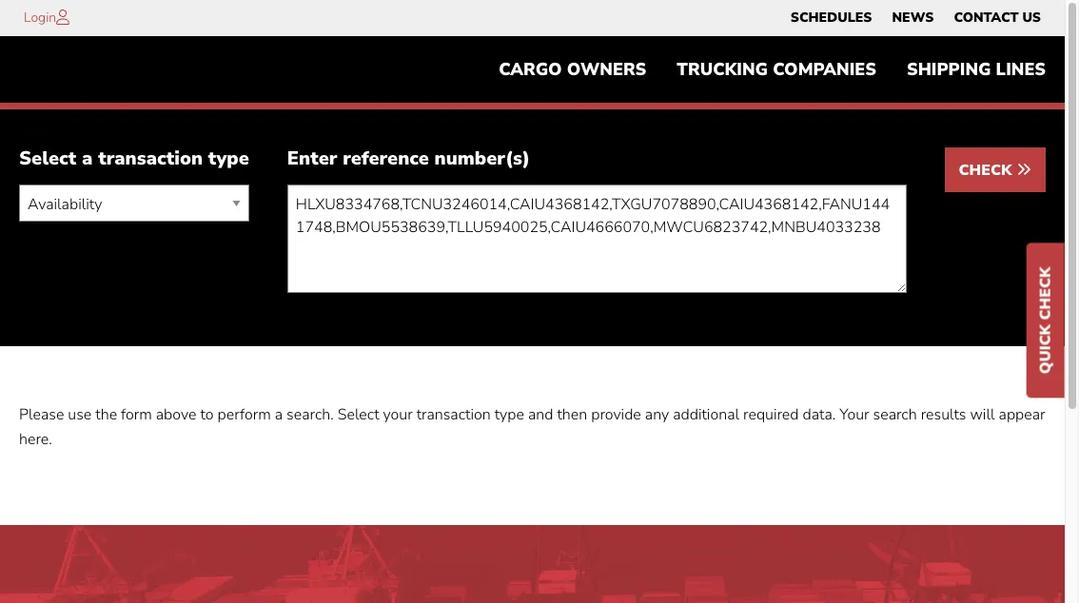 Task type: vqa. For each thing, say whether or not it's contained in the screenshot.
the type
yes



Task type: describe. For each thing, give the bounding box(es) containing it.
any
[[645, 405, 669, 426]]

0 vertical spatial select
[[19, 146, 76, 172]]

contact us link
[[954, 5, 1041, 31]]

please
[[19, 405, 64, 426]]

cargo owners link
[[484, 50, 662, 89]]

trucking
[[677, 58, 768, 81]]

menu bar containing cargo owners
[[484, 50, 1061, 89]]

0 vertical spatial type
[[208, 146, 249, 172]]

select a transaction type
[[19, 146, 249, 172]]

your
[[383, 405, 413, 426]]

enter
[[287, 146, 337, 172]]

schedules
[[791, 9, 872, 27]]

your
[[840, 405, 869, 426]]

above
[[156, 405, 196, 426]]

schedules link
[[791, 5, 872, 31]]

required
[[743, 405, 799, 426]]

news
[[892, 9, 934, 27]]

additional
[[673, 405, 740, 426]]

a inside please use the form above to perform a search. select your transaction type and then provide any additional required data. your search results will appear here.
[[275, 405, 283, 426]]

transaction inside please use the form above to perform a search. select your transaction type and then provide any additional required data. your search results will appear here.
[[417, 405, 491, 426]]

data.
[[803, 405, 836, 426]]

search.
[[287, 405, 334, 426]]

shipping lines
[[907, 58, 1046, 81]]

menu bar containing schedules
[[781, 5, 1051, 31]]

results
[[921, 405, 966, 426]]

trucking companies
[[677, 58, 876, 81]]

lines
[[996, 58, 1046, 81]]

news link
[[892, 5, 934, 31]]

contact us
[[954, 9, 1041, 27]]

form
[[121, 405, 152, 426]]

provide
[[591, 405, 641, 426]]

companies
[[773, 58, 876, 81]]

and
[[528, 405, 553, 426]]

cargo
[[499, 58, 562, 81]]

login
[[24, 9, 56, 27]]

us
[[1023, 9, 1041, 27]]

trucking companies link
[[662, 50, 892, 89]]

owners
[[567, 58, 647, 81]]

0 horizontal spatial transaction
[[98, 146, 203, 172]]



Task type: locate. For each thing, give the bounding box(es) containing it.
will
[[970, 405, 995, 426]]

0 vertical spatial check
[[959, 160, 1016, 181]]

here.
[[19, 429, 52, 450]]

1 horizontal spatial select
[[338, 405, 379, 426]]

quick
[[1035, 325, 1056, 374]]

0 vertical spatial transaction
[[98, 146, 203, 172]]

0 horizontal spatial select
[[19, 146, 76, 172]]

0 vertical spatial menu bar
[[781, 5, 1051, 31]]

search
[[873, 405, 917, 426]]

type left enter
[[208, 146, 249, 172]]

the
[[95, 405, 117, 426]]

check button
[[945, 148, 1046, 193]]

1 horizontal spatial a
[[275, 405, 283, 426]]

type inside please use the form above to perform a search. select your transaction type and then provide any additional required data. your search results will appear here.
[[495, 405, 524, 426]]

a
[[82, 146, 93, 172], [275, 405, 283, 426]]

Enter reference number(s) text field
[[287, 185, 907, 293]]

1 vertical spatial menu bar
[[484, 50, 1061, 89]]

quick check
[[1035, 267, 1056, 374]]

menu bar
[[781, 5, 1051, 31], [484, 50, 1061, 89]]

menu bar down schedules link
[[484, 50, 1061, 89]]

angle double right image
[[1016, 162, 1032, 177]]

appear
[[999, 405, 1046, 426]]

0 horizontal spatial type
[[208, 146, 249, 172]]

reference
[[343, 146, 429, 172]]

login link
[[24, 9, 56, 27]]

shipping
[[907, 58, 991, 81]]

0 horizontal spatial check
[[959, 160, 1016, 181]]

footer
[[0, 525, 1065, 603]]

enter reference number(s)
[[287, 146, 530, 172]]

contact
[[954, 9, 1019, 27]]

number(s)
[[435, 146, 530, 172]]

select inside please use the form above to perform a search. select your transaction type and then provide any additional required data. your search results will appear here.
[[338, 405, 379, 426]]

use
[[68, 405, 92, 426]]

shipping lines link
[[892, 50, 1061, 89]]

1 horizontal spatial check
[[1035, 267, 1056, 320]]

1 horizontal spatial transaction
[[417, 405, 491, 426]]

to
[[200, 405, 214, 426]]

type left 'and'
[[495, 405, 524, 426]]

1 vertical spatial check
[[1035, 267, 1056, 320]]

check
[[959, 160, 1016, 181], [1035, 267, 1056, 320]]

0 vertical spatial a
[[82, 146, 93, 172]]

1 vertical spatial type
[[495, 405, 524, 426]]

menu bar up shipping
[[781, 5, 1051, 31]]

please use the form above to perform a search. select your transaction type and then provide any additional required data. your search results will appear here.
[[19, 405, 1046, 450]]

transaction
[[98, 146, 203, 172], [417, 405, 491, 426]]

check inside button
[[959, 160, 1016, 181]]

quick check link
[[1027, 243, 1065, 398]]

perform
[[217, 405, 271, 426]]

select
[[19, 146, 76, 172], [338, 405, 379, 426]]

1 vertical spatial a
[[275, 405, 283, 426]]

user image
[[56, 10, 70, 25]]

1 vertical spatial transaction
[[417, 405, 491, 426]]

cargo owners
[[499, 58, 647, 81]]

1 horizontal spatial type
[[495, 405, 524, 426]]

then
[[557, 405, 587, 426]]

0 horizontal spatial a
[[82, 146, 93, 172]]

type
[[208, 146, 249, 172], [495, 405, 524, 426]]

1 vertical spatial select
[[338, 405, 379, 426]]



